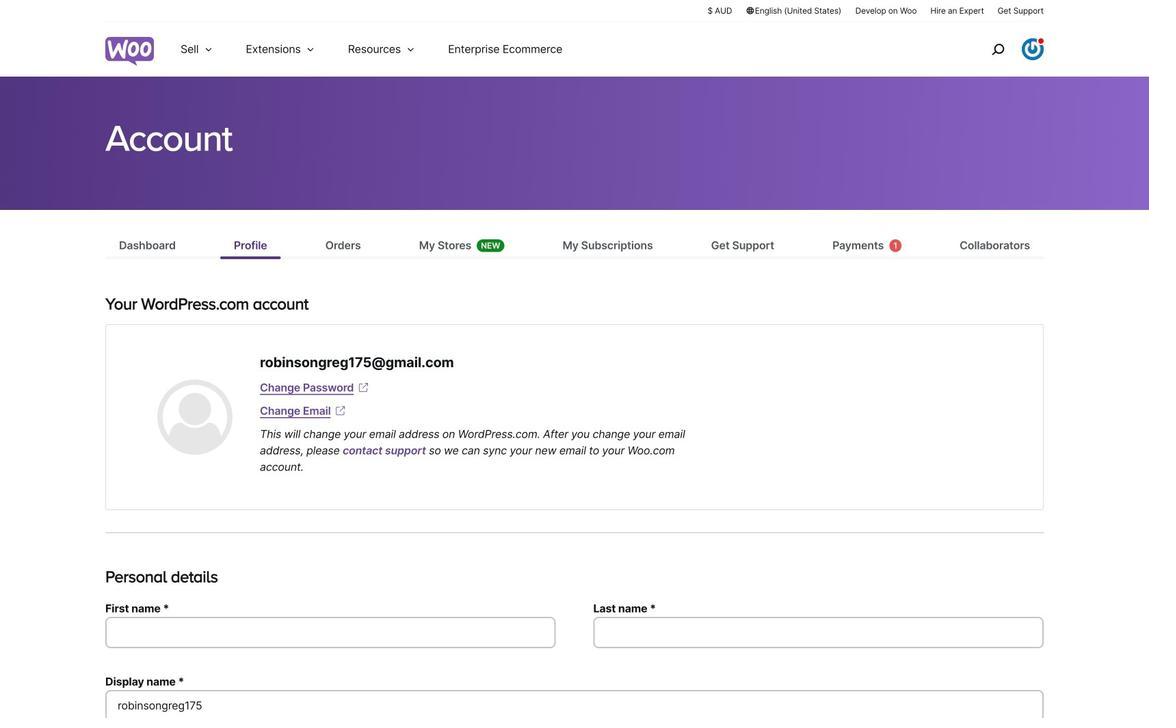 Task type: describe. For each thing, give the bounding box(es) containing it.
gravatar image image
[[157, 380, 233, 455]]

open account menu image
[[1022, 38, 1044, 60]]



Task type: vqa. For each thing, say whether or not it's contained in the screenshot.
bottom external link IMAGE
yes



Task type: locate. For each thing, give the bounding box(es) containing it.
1 horizontal spatial external link image
[[357, 381, 370, 395]]

None text field
[[105, 617, 556, 649]]

search image
[[988, 38, 1009, 60]]

0 vertical spatial external link image
[[357, 381, 370, 395]]

service navigation menu element
[[963, 27, 1044, 72]]

None text field
[[594, 617, 1044, 649], [105, 690, 1044, 719], [594, 617, 1044, 649], [105, 690, 1044, 719]]

1 vertical spatial external link image
[[334, 404, 347, 418]]

external link image
[[357, 381, 370, 395], [334, 404, 347, 418]]

0 horizontal spatial external link image
[[334, 404, 347, 418]]



